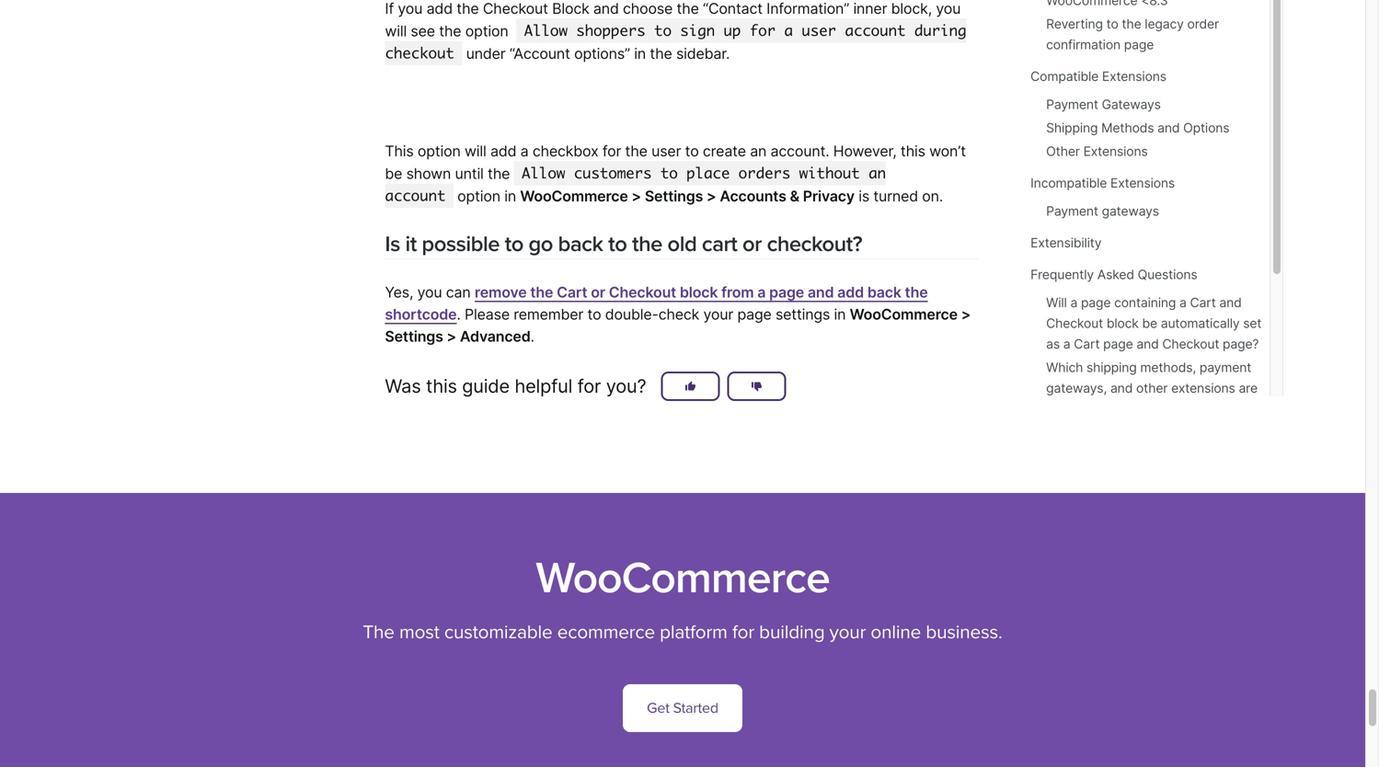Task type: locate. For each thing, give the bounding box(es) containing it.
a down information"
[[785, 22, 793, 40]]

you
[[398, 0, 423, 17], [936, 0, 961, 17], [417, 283, 442, 301]]

a inside allow shoppers to sign up for a user account during checkout
[[785, 22, 793, 40]]

. for . please remember to double-check your page settings in
[[457, 305, 461, 323]]

2 vertical spatial extensions
[[1111, 175, 1175, 191]]

a up automatically
[[1180, 295, 1187, 311]]

user down information"
[[802, 22, 837, 40]]

gateways
[[1102, 97, 1161, 112]]

you?
[[606, 375, 646, 398]]

0 horizontal spatial .
[[457, 305, 461, 323]]

"contact
[[703, 0, 763, 17]]

allow up "account
[[524, 22, 568, 40]]

add down checkout?
[[838, 283, 864, 301]]

incompatible
[[1031, 175, 1107, 191]]

2 payment from the top
[[1047, 203, 1099, 219]]

1 horizontal spatial in
[[634, 45, 646, 63]]

this inside this option will add a checkbox for the user to create an account. however, this won't be shown until the
[[901, 142, 926, 160]]

payment
[[1200, 360, 1252, 375]]

will down 'if'
[[385, 22, 407, 40]]

1 vertical spatial user
[[652, 142, 681, 160]]

cart up remember
[[557, 283, 588, 301]]

cart up which
[[1074, 336, 1100, 352]]

or
[[743, 231, 762, 258], [591, 283, 606, 301]]

an
[[750, 142, 767, 160], [869, 164, 886, 183]]

1 horizontal spatial user
[[802, 22, 837, 40]]

sign
[[680, 22, 715, 40]]

0 vertical spatial option
[[465, 22, 509, 40]]

2 horizontal spatial add
[[838, 283, 864, 301]]

woocommerce for woocommerce
[[536, 552, 830, 605]]

allow down "checkbox"
[[522, 164, 565, 183]]

in
[[634, 45, 646, 63], [505, 187, 516, 205], [834, 305, 846, 323]]

0 vertical spatial add
[[427, 0, 453, 17]]

option inside this option will add a checkbox for the user to create an account. however, this won't be shown until the
[[418, 142, 461, 160]]

0 vertical spatial or
[[743, 231, 762, 258]]

page up "settings"
[[770, 283, 804, 301]]

1 horizontal spatial .
[[531, 328, 535, 346]]

0 vertical spatial extensions
[[1102, 68, 1167, 84]]

account
[[845, 22, 906, 40], [385, 187, 446, 205]]

confirmation
[[1047, 37, 1121, 52]]

the inside reverting to the legacy order confirmation page
[[1122, 16, 1142, 32]]

remove the cart or checkout block from a page and add back the shortcode link
[[385, 283, 928, 323]]

back
[[558, 231, 603, 258], [868, 283, 902, 301]]

which
[[1047, 360, 1083, 375]]

0 horizontal spatial cart
[[557, 283, 588, 301]]

to up confirmation
[[1107, 16, 1119, 32]]

methods,
[[1141, 360, 1197, 375]]

reverting to the legacy order confirmation page
[[1047, 16, 1220, 52]]

account down shown
[[385, 187, 446, 205]]

1 horizontal spatial be
[[1143, 316, 1158, 331]]

page up the shipping
[[1104, 336, 1134, 352]]

0 horizontal spatial this
[[426, 375, 457, 398]]

1 vertical spatial block
[[1107, 316, 1139, 331]]

0 vertical spatial user
[[802, 22, 837, 40]]

to up option in woocommerce > settings > accounts & privacy is turned on.
[[661, 164, 678, 183]]

0 horizontal spatial an
[[750, 142, 767, 160]]

a left "checkbox"
[[521, 142, 529, 160]]

order
[[1188, 16, 1220, 32]]

woocommerce for woocommerce > settings > advanced
[[850, 305, 958, 323]]

0 horizontal spatial account
[[385, 187, 446, 205]]

business.
[[926, 621, 1003, 644]]

0 horizontal spatial block
[[680, 283, 718, 301]]

1 vertical spatial allow
[[522, 164, 565, 183]]

block
[[680, 283, 718, 301], [1107, 316, 1139, 331]]

add left "checkbox"
[[491, 142, 517, 160]]

an up the orders
[[750, 142, 767, 160]]

ecommerce
[[557, 621, 655, 644]]

. down can
[[457, 305, 461, 323]]

1 vertical spatial an
[[869, 164, 886, 183]]

woocommerce
[[520, 187, 628, 205], [850, 305, 958, 323], [536, 552, 830, 605]]

account down inner
[[845, 22, 906, 40]]

. please remember to double-check your page settings in
[[457, 305, 850, 323]]

0 vertical spatial this
[[901, 142, 926, 160]]

frequently asked questions
[[1031, 267, 1198, 282]]

0 horizontal spatial add
[[427, 0, 453, 17]]

and inside "if you add the checkout block and choose the "contact information" inner block, you will see the option"
[[594, 0, 619, 17]]

automatically
[[1161, 316, 1240, 331]]

block inside will a page containing a cart and checkout block be automatically set as a cart page and checkout page? which shipping methods, payment gateways, and other extensions are supported?
[[1107, 316, 1139, 331]]

for right up
[[750, 22, 776, 40]]

this right was
[[426, 375, 457, 398]]

be inside will a page containing a cart and checkout block be automatically set as a cart page and checkout page? which shipping methods, payment gateways, and other extensions are supported?
[[1143, 316, 1158, 331]]

page down from
[[738, 305, 772, 323]]

or right cart
[[743, 231, 762, 258]]

user up allow customers to place orders without an account
[[652, 142, 681, 160]]

add up 'see'
[[427, 0, 453, 17]]

other
[[1137, 380, 1168, 396]]

woocommerce inside 'woocommerce > settings > advanced'
[[850, 305, 958, 323]]

to left go
[[505, 231, 524, 258]]

and inside remove the cart or checkout block from a page and add back the shortcode
[[808, 283, 834, 301]]

a right as at the right top of page
[[1064, 336, 1071, 352]]

2 vertical spatial add
[[838, 283, 864, 301]]

is it possible to go back to the old cart or checkout? link
[[385, 231, 862, 258]]

asked
[[1098, 267, 1135, 282]]

compatible extensions link
[[1031, 68, 1167, 84]]

your
[[704, 305, 734, 323], [830, 621, 866, 644]]

1 vertical spatial add
[[491, 142, 517, 160]]

other extensions link
[[1047, 144, 1148, 159]]

for up customers
[[603, 142, 621, 160]]

checkbox
[[533, 142, 599, 160]]

0 horizontal spatial your
[[704, 305, 734, 323]]

to
[[1107, 16, 1119, 32], [654, 22, 672, 40], [685, 142, 699, 160], [661, 164, 678, 183], [505, 231, 524, 258], [608, 231, 627, 258], [588, 305, 601, 323]]

checkout
[[483, 0, 548, 17], [609, 283, 677, 301], [1047, 316, 1104, 331], [1163, 336, 1220, 352]]

> left "will"
[[961, 305, 971, 323]]

and left options
[[1158, 120, 1180, 136]]

cart
[[702, 231, 738, 258]]

which shipping methods, payment gateways, and other extensions are supported? link
[[1047, 360, 1258, 417]]

payment inside payment gateways shipping methods and options other extensions
[[1047, 97, 1099, 112]]

allow for shoppers
[[524, 22, 568, 40]]

woocommerce > settings > advanced
[[385, 305, 971, 346]]

0 vertical spatial block
[[680, 283, 718, 301]]

>
[[632, 187, 642, 205], [707, 187, 717, 205], [961, 305, 971, 323], [447, 328, 457, 346]]

"account
[[510, 45, 570, 63]]

page down legacy
[[1124, 37, 1154, 52]]

this
[[901, 142, 926, 160], [426, 375, 457, 398]]

0 vertical spatial woocommerce
[[520, 187, 628, 205]]

up
[[724, 22, 741, 40]]

started
[[673, 700, 719, 717]]

on.
[[922, 187, 943, 205]]

0 vertical spatial an
[[750, 142, 767, 160]]

and up "settings"
[[808, 283, 834, 301]]

settings inside 'woocommerce > settings > advanced'
[[385, 328, 443, 346]]

for inside allow shoppers to sign up for a user account during checkout
[[750, 22, 776, 40]]

0 vertical spatial .
[[457, 305, 461, 323]]

1 horizontal spatial your
[[830, 621, 866, 644]]

to left double- at top
[[588, 305, 601, 323]]

shipping
[[1087, 360, 1137, 375]]

under
[[466, 45, 506, 63]]

1 horizontal spatial account
[[845, 22, 906, 40]]

1 vertical spatial account
[[385, 187, 446, 205]]

2 vertical spatial option
[[458, 187, 501, 205]]

get started
[[647, 700, 719, 717]]

1 horizontal spatial block
[[1107, 316, 1139, 331]]

option up under on the left top of the page
[[465, 22, 509, 40]]

1 vertical spatial back
[[868, 283, 902, 301]]

account inside allow customers to place orders without an account
[[385, 187, 446, 205]]

shipping methods and options link
[[1047, 120, 1230, 136]]

is it possible to go back to the old cart or checkout?
[[385, 231, 862, 258]]

1 vertical spatial extensions
[[1084, 144, 1148, 159]]

. down remember
[[531, 328, 535, 346]]

block down the "containing"
[[1107, 316, 1139, 331]]

0 horizontal spatial settings
[[385, 328, 443, 346]]

2 vertical spatial in
[[834, 305, 846, 323]]

under "account options" in the sidebar.
[[462, 45, 730, 63]]

orders
[[739, 164, 791, 183]]

0 horizontal spatial or
[[591, 283, 606, 301]]

1 vertical spatial or
[[591, 283, 606, 301]]

was
[[385, 375, 421, 398]]

.
[[457, 305, 461, 323], [531, 328, 535, 346]]

0 vertical spatial allow
[[524, 22, 568, 40]]

settings
[[645, 187, 703, 205], [385, 328, 443, 346]]

cart up automatically
[[1190, 295, 1216, 311]]

or up double- at top
[[591, 283, 606, 301]]

you up shortcode
[[417, 283, 442, 301]]

will up until
[[465, 142, 487, 160]]

to down allow customers to place orders without an account
[[608, 231, 627, 258]]

1 horizontal spatial this
[[901, 142, 926, 160]]

1 vertical spatial be
[[1143, 316, 1158, 331]]

payment gateways link
[[1047, 97, 1161, 112]]

this left won't
[[901, 142, 926, 160]]

allow inside allow customers to place orders without an account
[[522, 164, 565, 183]]

to up place at the top of the page
[[685, 142, 699, 160]]

accounts
[[720, 187, 787, 205]]

a right from
[[758, 283, 766, 301]]

to inside reverting to the legacy order confirmation page
[[1107, 16, 1119, 32]]

page?
[[1223, 336, 1259, 352]]

1 horizontal spatial will
[[465, 142, 487, 160]]

0 vertical spatial account
[[845, 22, 906, 40]]

be down the "containing"
[[1143, 316, 1158, 331]]

account inside allow shoppers to sign up for a user account during checkout
[[845, 22, 906, 40]]

1 vertical spatial in
[[505, 187, 516, 205]]

1 vertical spatial payment
[[1047, 203, 1099, 219]]

allow for customers
[[522, 164, 565, 183]]

1 vertical spatial .
[[531, 328, 535, 346]]

0 vertical spatial your
[[704, 305, 734, 323]]

create
[[703, 142, 746, 160]]

and down the shipping
[[1111, 380, 1133, 396]]

1 vertical spatial settings
[[385, 328, 443, 346]]

add
[[427, 0, 453, 17], [491, 142, 517, 160], [838, 283, 864, 301]]

2 vertical spatial woocommerce
[[536, 552, 830, 605]]

vote down image
[[751, 380, 762, 392]]

your down from
[[704, 305, 734, 323]]

was this guide helpful for you?
[[385, 375, 646, 398]]

1 horizontal spatial back
[[868, 283, 902, 301]]

block up check
[[680, 283, 718, 301]]

your left the online
[[830, 621, 866, 644]]

option down until
[[458, 187, 501, 205]]

1 vertical spatial woocommerce
[[850, 305, 958, 323]]

helpful
[[515, 375, 573, 398]]

0 vertical spatial back
[[558, 231, 603, 258]]

0 vertical spatial payment
[[1047, 97, 1099, 112]]

1 horizontal spatial add
[[491, 142, 517, 160]]

0 vertical spatial settings
[[645, 187, 703, 205]]

containing
[[1115, 295, 1176, 311]]

option in woocommerce > settings > accounts & privacy is turned on.
[[454, 187, 943, 205]]

be down this
[[385, 165, 402, 183]]

and up shoppers
[[594, 0, 619, 17]]

an down however,
[[869, 164, 886, 183]]

payment up shipping
[[1047, 97, 1099, 112]]

will a page containing a cart and checkout block be automatically set as a cart page and checkout page? which shipping methods, payment gateways, and other extensions are supported?
[[1047, 295, 1262, 417]]

2 horizontal spatial in
[[834, 305, 846, 323]]

option up shown
[[418, 142, 461, 160]]

the most customizable ecommerce platform for building your online business.
[[363, 621, 1003, 644]]

checkout up double- at top
[[609, 283, 677, 301]]

allow
[[524, 22, 568, 40], [522, 164, 565, 183]]

and
[[594, 0, 619, 17], [1158, 120, 1180, 136], [808, 283, 834, 301], [1220, 295, 1242, 311], [1137, 336, 1159, 352], [1111, 380, 1133, 396]]

the
[[457, 0, 479, 17], [677, 0, 699, 17], [1122, 16, 1142, 32], [439, 22, 462, 40], [650, 45, 672, 63], [625, 142, 648, 160], [488, 165, 510, 183], [632, 231, 663, 258], [530, 283, 553, 301], [905, 283, 928, 301]]

1 vertical spatial this
[[426, 375, 457, 398]]

1 vertical spatial option
[[418, 142, 461, 160]]

add inside this option will add a checkbox for the user to create an account. however, this won't be shown until the
[[491, 142, 517, 160]]

1 vertical spatial will
[[465, 142, 487, 160]]

1 payment from the top
[[1047, 97, 1099, 112]]

0 horizontal spatial will
[[385, 22, 407, 40]]

0 horizontal spatial be
[[385, 165, 402, 183]]

privacy
[[803, 187, 855, 205]]

checkout up "account
[[483, 0, 548, 17]]

0 horizontal spatial user
[[652, 142, 681, 160]]

see
[[411, 22, 435, 40]]

1 horizontal spatial an
[[869, 164, 886, 183]]

you right 'if'
[[398, 0, 423, 17]]

get started link
[[623, 685, 743, 733]]

allow inside allow shoppers to sign up for a user account during checkout
[[524, 22, 568, 40]]

0 vertical spatial will
[[385, 22, 407, 40]]

will
[[1047, 295, 1067, 311]]

payment down incompatible
[[1047, 203, 1099, 219]]

0 vertical spatial be
[[385, 165, 402, 183]]

vote up image
[[685, 380, 696, 392]]

settings down shortcode
[[385, 328, 443, 346]]

settings down this option will add a checkbox for the user to create an account. however, this won't be shown until the
[[645, 187, 703, 205]]

to down choose
[[654, 22, 672, 40]]



Task type: describe. For each thing, give the bounding box(es) containing it.
guide
[[462, 375, 510, 398]]

is
[[385, 231, 400, 258]]

a inside remove the cart or checkout block from a page and add back the shortcode
[[758, 283, 766, 301]]

as
[[1047, 336, 1060, 352]]

legacy
[[1145, 16, 1184, 32]]

frequently asked questions link
[[1031, 267, 1198, 282]]

extensions for compatible
[[1102, 68, 1167, 84]]

&
[[790, 187, 800, 205]]

page down frequently asked questions link
[[1081, 295, 1111, 311]]

yes, you can
[[385, 283, 475, 301]]

the
[[363, 621, 395, 644]]

you for . please remember to double-check your page settings in
[[417, 283, 442, 301]]

1 horizontal spatial settings
[[645, 187, 703, 205]]

page inside reverting to the legacy order confirmation page
[[1124, 37, 1154, 52]]

1 horizontal spatial cart
[[1074, 336, 1100, 352]]

supported?
[[1047, 401, 1114, 417]]

methods
[[1102, 120, 1155, 136]]

page inside remove the cart or checkout block from a page and add back the shortcode
[[770, 283, 804, 301]]

payment gateways
[[1047, 203, 1160, 219]]

reverting
[[1047, 16, 1103, 32]]

1 vertical spatial your
[[830, 621, 866, 644]]

gateways
[[1102, 203, 1160, 219]]

online
[[871, 621, 921, 644]]

allow customers to place orders without an account
[[385, 164, 886, 205]]

checkout down automatically
[[1163, 336, 1220, 352]]

incompatible extensions link
[[1031, 175, 1175, 191]]

back inside remove the cart or checkout block from a page and add back the shortcode
[[868, 283, 902, 301]]

and inside payment gateways shipping methods and options other extensions
[[1158, 120, 1180, 136]]

inner
[[854, 0, 888, 17]]

0 vertical spatial in
[[634, 45, 646, 63]]

building
[[759, 621, 825, 644]]

gateways,
[[1047, 380, 1107, 396]]

you up the "during"
[[936, 0, 961, 17]]

information"
[[767, 0, 850, 17]]

an inside this option will add a checkbox for the user to create an account. however, this won't be shown until the
[[750, 142, 767, 160]]

frequently
[[1031, 267, 1094, 282]]

> down shortcode
[[447, 328, 457, 346]]

extensions
[[1172, 380, 1236, 396]]

sidebar.
[[676, 45, 730, 63]]

payment for payment gateways shipping methods and options other extensions
[[1047, 97, 1099, 112]]

user inside this option will add a checkbox for the user to create an account. however, this won't be shown until the
[[652, 142, 681, 160]]

payment for payment gateways
[[1047, 203, 1099, 219]]

cart inside remove the cart or checkout block from a page and add back the shortcode
[[557, 283, 588, 301]]

extensions for incompatible
[[1111, 175, 1175, 191]]

shipping
[[1047, 120, 1098, 136]]

to inside allow shoppers to sign up for a user account during checkout
[[654, 22, 672, 40]]

can
[[446, 283, 471, 301]]

during
[[915, 22, 967, 40]]

it
[[405, 231, 417, 258]]

a inside this option will add a checkbox for the user to create an account. however, this won't be shown until the
[[521, 142, 529, 160]]

add inside remove the cart or checkout block from a page and add back the shortcode
[[838, 283, 864, 301]]

will a page containing a cart and checkout block be automatically set as a cart page and checkout page? link
[[1047, 295, 1262, 352]]

payment gateways shipping methods and options other extensions
[[1047, 97, 1230, 159]]

this
[[385, 142, 414, 160]]

option inside "if you add the checkout block and choose the "contact information" inner block, you will see the option"
[[465, 22, 509, 40]]

an inside allow customers to place orders without an account
[[869, 164, 886, 183]]

settings
[[776, 305, 830, 323]]

and up automatically
[[1220, 295, 1242, 311]]

shown
[[406, 165, 451, 183]]

for left building
[[733, 621, 755, 644]]

however,
[[834, 142, 897, 160]]

to inside allow customers to place orders without an account
[[661, 164, 678, 183]]

for inside this option will add a checkbox for the user to create an account. however, this won't be shown until the
[[603, 142, 621, 160]]

1 horizontal spatial or
[[743, 231, 762, 258]]

customers
[[574, 164, 652, 183]]

and up methods,
[[1137, 336, 1159, 352]]

most
[[399, 621, 440, 644]]

payment gateways link
[[1047, 203, 1160, 219]]

> down customers
[[632, 187, 642, 205]]

0 horizontal spatial back
[[558, 231, 603, 258]]

reverting to the legacy order confirmation page link
[[1047, 16, 1220, 52]]

extensions inside payment gateways shipping methods and options other extensions
[[1084, 144, 1148, 159]]

until
[[455, 165, 484, 183]]

other
[[1047, 144, 1080, 159]]

if you add the checkout block and choose the "contact information" inner block, you will see the option
[[385, 0, 961, 40]]

to inside this option will add a checkbox for the user to create an account. however, this won't be shown until the
[[685, 142, 699, 160]]

for left you?
[[578, 375, 601, 398]]

you for under "account options" in the sidebar.
[[398, 0, 423, 17]]

will inside "if you add the checkout block and choose the "contact information" inner block, you will see the option"
[[385, 22, 407, 40]]

check
[[659, 305, 700, 323]]

extensibility link
[[1031, 235, 1102, 251]]

from
[[722, 283, 754, 301]]

compatible
[[1031, 68, 1099, 84]]

double-
[[605, 305, 659, 323]]

please
[[465, 305, 510, 323]]

will inside this option will add a checkbox for the user to create an account. however, this won't be shown until the
[[465, 142, 487, 160]]

remember
[[514, 305, 584, 323]]

. for .
[[531, 328, 535, 346]]

checkout inside "if you add the checkout block and choose the "contact information" inner block, you will see the option"
[[483, 0, 548, 17]]

user inside allow shoppers to sign up for a user account during checkout
[[802, 22, 837, 40]]

extensibility
[[1031, 235, 1102, 251]]

0 horizontal spatial in
[[505, 187, 516, 205]]

remove
[[475, 283, 527, 301]]

or inside remove the cart or checkout block from a page and add back the shortcode
[[591, 283, 606, 301]]

questions
[[1138, 267, 1198, 282]]

be inside this option will add a checkbox for the user to create an account. however, this won't be shown until the
[[385, 165, 402, 183]]

set
[[1244, 316, 1262, 331]]

this option will add a checkbox for the user to create an account. however, this won't be shown until the
[[385, 142, 966, 183]]

checkout inside remove the cart or checkout block from a page and add back the shortcode
[[609, 283, 677, 301]]

a right "will"
[[1071, 295, 1078, 311]]

2 horizontal spatial cart
[[1190, 295, 1216, 311]]

place
[[687, 164, 730, 183]]

options
[[1184, 120, 1230, 136]]

block,
[[892, 0, 932, 17]]

go
[[529, 231, 553, 258]]

customizable
[[444, 621, 553, 644]]

yes,
[[385, 283, 413, 301]]

allow shoppers to sign up for a user account during checkout
[[385, 22, 967, 63]]

get
[[647, 700, 670, 717]]

without
[[799, 164, 860, 183]]

compatible extensions
[[1031, 68, 1167, 84]]

old
[[668, 231, 697, 258]]

are
[[1239, 380, 1258, 396]]

add inside "if you add the checkout block and choose the "contact information" inner block, you will see the option"
[[427, 0, 453, 17]]

advanced
[[460, 328, 531, 346]]

checkout down "will"
[[1047, 316, 1104, 331]]

> down place at the top of the page
[[707, 187, 717, 205]]

block
[[552, 0, 590, 17]]

possible
[[422, 231, 500, 258]]

checkout
[[385, 44, 454, 63]]

won't
[[930, 142, 966, 160]]

checkout?
[[767, 231, 862, 258]]

turned
[[874, 187, 919, 205]]

block inside remove the cart or checkout block from a page and add back the shortcode
[[680, 283, 718, 301]]



Task type: vqa. For each thing, say whether or not it's contained in the screenshot.
Gravatar image
no



